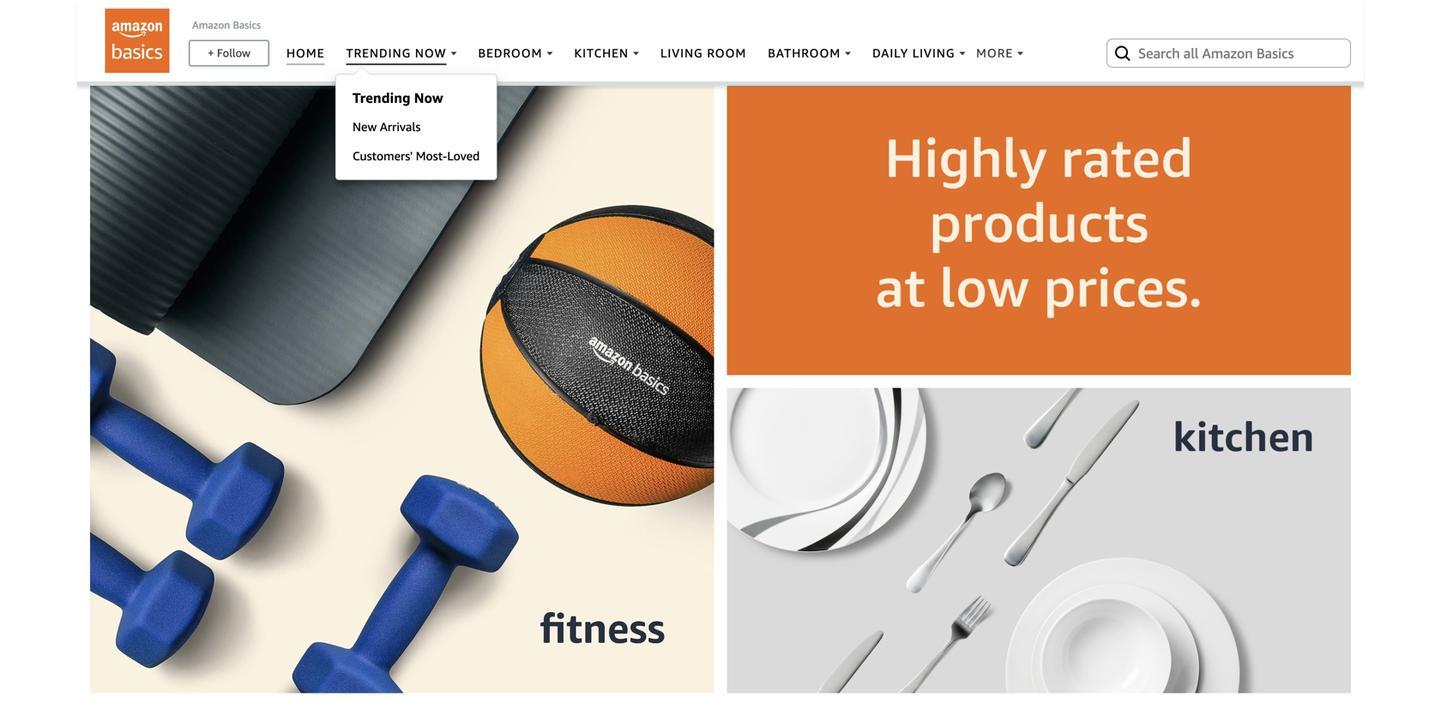 Task type: vqa. For each thing, say whether or not it's contained in the screenshot.
2% Link
no



Task type: locate. For each thing, give the bounding box(es) containing it.
amazon basics logo image
[[105, 9, 169, 73]]

amazon basics
[[192, 19, 261, 31]]

Search all Amazon Basics search field
[[1138, 38, 1323, 68]]

basics
[[233, 19, 261, 31]]

follow
[[217, 46, 251, 59]]

+ follow button
[[190, 41, 268, 65]]

amazon basics link
[[192, 19, 261, 31]]

search image
[[1113, 43, 1133, 63]]



Task type: describe. For each thing, give the bounding box(es) containing it.
+ follow
[[208, 46, 251, 59]]

+
[[208, 46, 214, 59]]

amazon
[[192, 19, 230, 31]]



